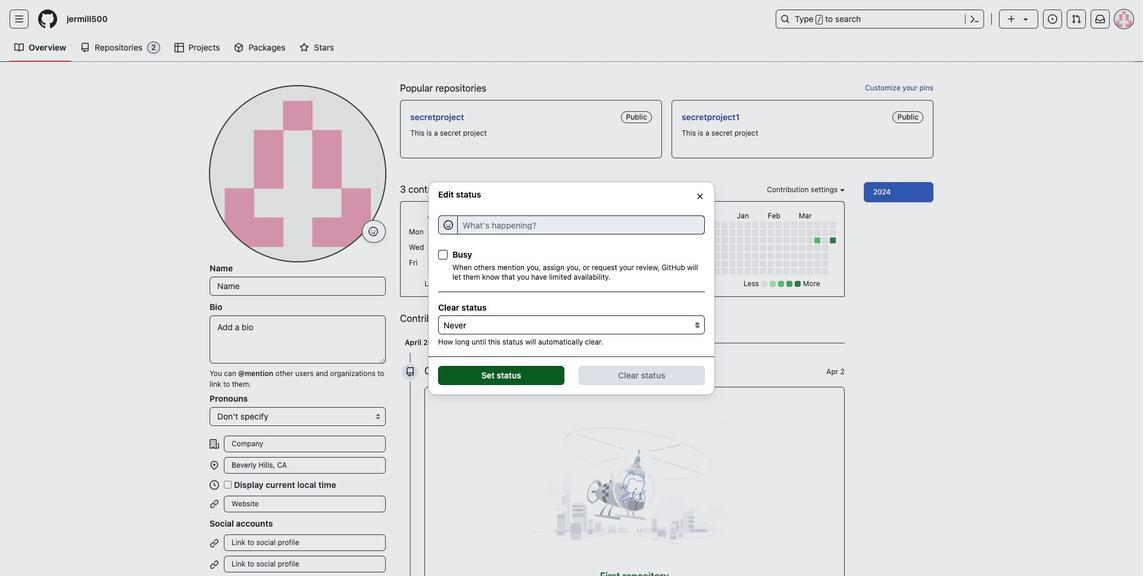 Task type: vqa. For each thing, say whether or not it's contained in the screenshot.
footer
no



Task type: describe. For each thing, give the bounding box(es) containing it.
organization image
[[210, 440, 219, 449]]

git pull request image
[[1072, 14, 1081, 24]]

location image
[[210, 461, 219, 470]]

Company field
[[224, 436, 386, 453]]

Website field
[[224, 496, 386, 513]]

smiley image
[[443, 220, 453, 230]]

Name field
[[210, 277, 386, 296]]

close image
[[696, 191, 705, 201]]

Location field
[[224, 457, 386, 474]]



Task type: locate. For each thing, give the bounding box(es) containing it.
notifications image
[[1096, 14, 1105, 24]]

1 vertical spatial social account image
[[210, 560, 219, 570]]

clock image
[[210, 480, 219, 490]]

2 social account image from the top
[[210, 560, 219, 570]]

1 social account image from the top
[[210, 539, 219, 548]]

0 vertical spatial social account image
[[210, 539, 219, 548]]

Link to social profile text field
[[224, 535, 386, 551], [224, 556, 386, 573]]

2 link to social profile text field from the top
[[224, 556, 386, 573]]

issue opened image
[[1048, 14, 1058, 24]]

social account image
[[210, 539, 219, 548], [210, 560, 219, 570]]

What's happening? text field
[[457, 215, 705, 234]]

link image
[[210, 500, 219, 509]]

social account image for second link to social profile text field from the bottom
[[210, 539, 219, 548]]

0 vertical spatial link to social profile text field
[[224, 535, 386, 551]]

plus image
[[1007, 14, 1017, 24]]

command palette image
[[970, 14, 980, 24]]

1 vertical spatial link to social profile text field
[[224, 556, 386, 573]]

repo image
[[406, 368, 415, 377]]

social account image for first link to social profile text field from the bottom of the page
[[210, 560, 219, 570]]

1 link to social profile text field from the top
[[224, 535, 386, 551]]

None checkbox
[[224, 481, 232, 489]]

None checkbox
[[438, 250, 448, 259]]

smiley image
[[369, 227, 378, 236]]

homepage image
[[38, 10, 57, 29]]

triangle down image
[[1021, 14, 1031, 24]]



